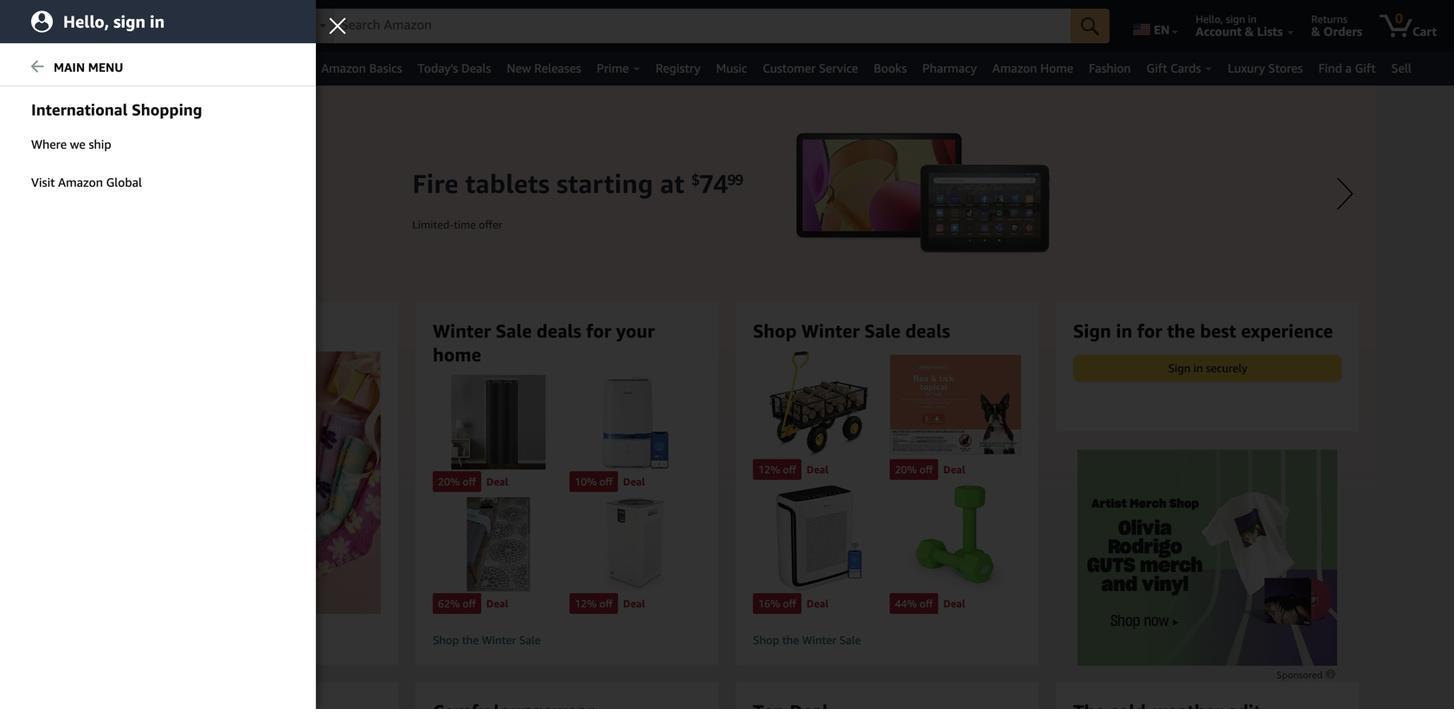 Task type: vqa. For each thing, say whether or not it's contained in the screenshot.
$ 32 68
no



Task type: locate. For each thing, give the bounding box(es) containing it.
location
[[177, 24, 224, 39]]

20% for amazon basics flea and tick topical treatment for small dogs (5 -22 pounds), 6 count (previously solimo) image
[[895, 464, 917, 476]]

for left your
[[586, 320, 612, 342]]

hello, sign in left 'lists' at the right top of the page
[[1196, 13, 1257, 25]]

hello, inside navigation navigation
[[1196, 13, 1224, 25]]

1 vertical spatial 12% off
[[575, 598, 613, 610]]

off for joydeco door curtain closet door, closet curtain for open closet, closet curtains for bedroom closet door, door curtains for doorways privacy bedroom(40wx78l) "image"
[[463, 476, 476, 488]]

20% off down joydeco door curtain closet door, closet curtain for open closet, closet curtains for bedroom closet door, door curtains for doorways privacy bedroom(40wx78l) "image"
[[438, 476, 476, 488]]

deal down amazon basics flea and tick topical treatment for small dogs (5 -22 pounds), 6 count (previously solimo) image
[[944, 464, 966, 476]]

20% off for joydeco door curtain closet door, closet curtain for open closet, closet curtains for bedroom closet door, door curtains for doorways privacy bedroom(40wx78l) "image"
[[438, 476, 476, 488]]

None submit
[[1071, 9, 1110, 43]]

12% down vevor steel garden cart, heavy duty 900 lbs capacity, with removable mesh sides to convert into flatbed, utility metal wagon with 180° rotating handle and 10 in tires, perfect for farm, yard image
[[758, 464, 780, 476]]

home
[[1041, 61, 1074, 75]]

shop the winter sale link for winter sale deals for your home
[[433, 634, 701, 649]]

1 vertical spatial 12%
[[575, 598, 597, 610]]

sale
[[496, 320, 532, 342], [865, 320, 901, 342], [519, 634, 541, 648], [840, 634, 861, 648]]

0 horizontal spatial 12% off
[[575, 598, 613, 610]]

0 horizontal spatial amazon
[[58, 175, 103, 190]]

main menu link
[[0, 49, 316, 87]]

shop the winter sale down 16% off
[[753, 634, 861, 648]]

amazon basics
[[321, 61, 402, 75]]

hello, sign in inside "link"
[[63, 12, 165, 32]]

new releases link
[[499, 56, 589, 81]]

deals left your
[[537, 320, 582, 342]]

deal right 44% off
[[944, 598, 966, 610]]

0 horizontal spatial 20% off
[[438, 476, 476, 488]]

returns & orders
[[1312, 13, 1363, 39]]

the for shop winter sale deals
[[782, 634, 799, 648]]

lists
[[1258, 24, 1283, 39]]

& left 'lists' at the right top of the page
[[1245, 24, 1254, 39]]

12%
[[758, 464, 780, 476], [575, 598, 597, 610]]

gift left cards
[[1147, 61, 1168, 75]]

1 horizontal spatial &
[[1312, 24, 1321, 39]]

fashion link
[[1082, 56, 1139, 81]]

in inside navigation navigation
[[1248, 13, 1257, 25]]

the down 16% off
[[782, 634, 799, 648]]

deals
[[537, 320, 582, 342], [906, 320, 951, 342]]

medical care
[[68, 61, 138, 75]]

amazon left 'basics'
[[321, 61, 366, 75]]

hello, up main menu
[[63, 12, 109, 32]]

0 horizontal spatial hello, sign in
[[63, 12, 165, 32]]

hello,
[[63, 12, 109, 32], [1196, 13, 1224, 25]]

0 horizontal spatial the
[[462, 634, 479, 648]]

off down vevor steel garden cart, heavy duty 900 lbs capacity, with removable mesh sides to convert into flatbed, utility metal wagon with 180° rotating handle and 10 in tires, perfect for farm, yard image
[[783, 464, 796, 476]]

amazon right visit
[[58, 175, 103, 190]]

1 gift from the left
[[1147, 61, 1168, 75]]

luxury stores link
[[1221, 56, 1311, 81]]

0 vertical spatial sign
[[1074, 320, 1112, 342]]

pharmacy link
[[915, 56, 985, 81]]

hello, right en
[[1196, 13, 1224, 25]]

07430
[[238, 13, 268, 25]]

off down amazon basics flea and tick topical treatment for small dogs (5 -22 pounds), 6 count (previously solimo) image
[[920, 464, 933, 476]]

1 horizontal spatial hello, sign in
[[1196, 13, 1257, 25]]

fire tablets starting at $74.99. limited-time offer. image
[[78, 86, 1377, 605]]

1 horizontal spatial shop the winter sale link
[[753, 634, 1022, 649]]

medical care link
[[60, 56, 157, 81]]

gift right a
[[1355, 61, 1376, 75]]

1 horizontal spatial amazon
[[321, 61, 366, 75]]

off down "kenmore pm3020 air purifiers with h13 true hepa filter, covers up to 1500 sq.foot, 24db silentclean 3-stage hepa filtration system, 5 speeds for home large room, kitchens & bedroom" image
[[600, 598, 613, 610]]

2 deals from the left
[[906, 320, 951, 342]]

the down 62% off at the left bottom of page
[[462, 634, 479, 648]]

0 horizontal spatial 12%
[[575, 598, 597, 610]]

deals
[[461, 61, 491, 75]]

sign for sign in for the best experience
[[1074, 320, 1112, 342]]

none search field inside navigation navigation
[[289, 9, 1110, 45]]

sell
[[1392, 61, 1412, 75]]

shop the winter sale for winter sale deals for your home
[[433, 634, 541, 648]]

1 horizontal spatial 12% off
[[758, 464, 796, 476]]

1 horizontal spatial hello,
[[1196, 13, 1224, 25]]

where
[[31, 137, 67, 152]]

44%
[[895, 598, 917, 610]]

off right "62%" at the left bottom of the page
[[463, 598, 476, 610]]

shop up vevor steel garden cart, heavy duty 900 lbs capacity, with removable mesh sides to convert into flatbed, utility metal wagon with 180° rotating handle and 10 in tires, perfect for farm, yard image
[[753, 320, 797, 342]]

for left the best
[[1138, 320, 1163, 342]]

2 horizontal spatial amazon
[[993, 61, 1038, 75]]

off right 44% on the right bottom of page
[[920, 598, 933, 610]]

1 shop the winter sale from the left
[[433, 634, 541, 648]]

1 for from the left
[[586, 320, 612, 342]]

sign in for the best experience
[[1074, 320, 1333, 342]]

0 horizontal spatial shop the winter sale
[[433, 634, 541, 648]]

0 vertical spatial 12%
[[758, 464, 780, 476]]

customer
[[763, 61, 816, 75]]

off right 10%
[[600, 476, 613, 488]]

1 horizontal spatial 12%
[[758, 464, 780, 476]]

1 horizontal spatial gift
[[1355, 61, 1376, 75]]

& inside 'returns & orders'
[[1312, 24, 1321, 39]]

0 horizontal spatial &
[[1245, 24, 1254, 39]]

0 horizontal spatial sign
[[1074, 320, 1112, 342]]

12% down "kenmore pm3020 air purifiers with h13 true hepa filter, covers up to 1500 sq.foot, 24db silentclean 3-stage hepa filtration system, 5 speeds for home large room, kitchens & bedroom" image
[[575, 598, 597, 610]]

today's deals link
[[410, 56, 499, 81]]

hello, sign in
[[63, 12, 165, 32], [1196, 13, 1257, 25]]

best
[[1200, 320, 1237, 342]]

luxury
[[1228, 61, 1266, 75]]

62%
[[438, 598, 460, 610]]

en
[[1154, 23, 1170, 37]]

registry link
[[648, 56, 709, 81]]

find a gift
[[1319, 61, 1376, 75]]

1 horizontal spatial the
[[782, 634, 799, 648]]

2 & from the left
[[1312, 24, 1321, 39]]

12% off down "kenmore pm3020 air purifiers with h13 true hepa filter, covers up to 1500 sq.foot, 24db silentclean 3-stage hepa filtration system, 5 speeds for home large room, kitchens & bedroom" image
[[575, 598, 613, 610]]

basics
[[369, 61, 402, 75]]

for inside winter sale deals for your home
[[586, 320, 612, 342]]

shop winter sale deals image
[[83, 352, 411, 615]]

deal down vevor steel garden cart, heavy duty 900 lbs capacity, with removable mesh sides to convert into flatbed, utility metal wagon with 180° rotating handle and 10 in tires, perfect for farm, yard image
[[807, 464, 829, 476]]

2 shop the winter sale link from the left
[[753, 634, 1022, 649]]

off for "kenmore pm3020 air purifiers with h13 true hepa filter, covers up to 1500 sq.foot, 24db silentclean 3-stage hepa filtration system, 5 speeds for home large room, kitchens & bedroom" image
[[600, 598, 613, 610]]

winter
[[433, 320, 491, 342], [802, 320, 860, 342], [482, 634, 516, 648], [802, 634, 837, 648]]

sell link
[[1384, 56, 1420, 81]]

deal
[[807, 464, 829, 476], [944, 464, 966, 476], [487, 476, 509, 488], [623, 476, 645, 488], [487, 598, 509, 610], [623, 598, 645, 610], [807, 598, 829, 610], [944, 598, 966, 610]]

the
[[1168, 320, 1196, 342], [462, 634, 479, 648], [782, 634, 799, 648]]

1 horizontal spatial 20% off
[[895, 464, 933, 476]]

the left the best
[[1168, 320, 1196, 342]]

leave feedback on sponsored ad element
[[1277, 670, 1338, 681]]

sign up care on the left
[[113, 12, 146, 32]]

deal right 16% off
[[807, 598, 829, 610]]

where we ship
[[31, 137, 111, 152]]

1 shop the winter sale link from the left
[[433, 634, 701, 649]]

0 horizontal spatial shop the winter sale link
[[433, 634, 701, 649]]

shop down '16%'
[[753, 634, 780, 648]]

0 vertical spatial 12% off
[[758, 464, 796, 476]]

shop down "62%" at the left bottom of the page
[[433, 634, 459, 648]]

shop the winter sale
[[433, 634, 541, 648], [753, 634, 861, 648]]

all button
[[10, 52, 60, 86]]

sign in securely link
[[1075, 356, 1341, 381]]

0 horizontal spatial for
[[586, 320, 612, 342]]

en link
[[1123, 4, 1187, 48]]

2 for from the left
[[1138, 320, 1163, 342]]

sign left 'lists' at the right top of the page
[[1226, 13, 1246, 25]]

sign in securely
[[1169, 362, 1248, 375]]

hello, inside "link"
[[63, 12, 109, 32]]

main
[[54, 60, 85, 74]]

16% off
[[758, 598, 796, 610]]

sign
[[1074, 320, 1112, 342], [1169, 362, 1191, 375]]

shop the winter sale link
[[433, 634, 701, 649], [753, 634, 1022, 649]]

12% for vevor steel garden cart, heavy duty 900 lbs capacity, with removable mesh sides to convert into flatbed, utility metal wagon with 180° rotating handle and 10 in tires, perfect for farm, yard image
[[758, 464, 780, 476]]

0 horizontal spatial deals
[[537, 320, 582, 342]]

your
[[616, 320, 655, 342]]

kenmore pm3020 air purifiers with h13 true hepa filter, covers up to 1500 sq.foot, 24db silentclean 3-stage hepa filtration system, 5 speeds for home large room, kitchens & bedroom image
[[570, 498, 701, 592]]

music link
[[709, 56, 755, 81]]

20% off down amazon basics flea and tick topical treatment for small dogs (5 -22 pounds), 6 count (previously solimo) image
[[895, 464, 933, 476]]

20% down amazon basics flea and tick topical treatment for small dogs (5 -22 pounds), 6 count (previously solimo) image
[[895, 464, 917, 476]]

20%
[[895, 464, 917, 476], [438, 476, 460, 488]]

off for levoit 4l smart cool mist humidifier for home bedroom with essential oils, customize humidity for baby & plants, app & voice control, schedule, timer, last up to 40hrs, whisper quiet, handle design image
[[600, 476, 613, 488]]

20% down joydeco door curtain closet door, closet curtain for open closet, closet curtains for bedroom closet door, door curtains for doorways privacy bedroom(40wx78l) "image"
[[438, 476, 460, 488]]

2 shop the winter sale from the left
[[753, 634, 861, 648]]

sponsored link
[[1277, 668, 1338, 684]]

main content
[[0, 86, 1455, 710]]

off down joydeco door curtain closet door, closet curtain for open closet, closet curtains for bedroom closet door, door curtains for doorways privacy bedroom(40wx78l) "image"
[[463, 476, 476, 488]]

books
[[874, 61, 907, 75]]

hello, sign in link
[[0, 0, 316, 43]]

1 horizontal spatial 20%
[[895, 464, 917, 476]]

12% off
[[758, 464, 796, 476], [575, 598, 613, 610]]

deal right 62% off at the left bottom of page
[[487, 598, 509, 610]]

0 horizontal spatial hello,
[[63, 12, 109, 32]]

delivering
[[132, 13, 180, 25]]

1 horizontal spatial shop the winter sale
[[753, 634, 861, 648]]

experience
[[1241, 320, 1333, 342]]

1 horizontal spatial sign
[[1169, 362, 1191, 375]]

20% off
[[895, 464, 933, 476], [438, 476, 476, 488]]

0 horizontal spatial sign
[[113, 12, 146, 32]]

today's
[[418, 61, 458, 75]]

shop the winter sale down 62% off at the left bottom of page
[[433, 634, 541, 648]]

none submit inside search box
[[1071, 9, 1110, 43]]

& left orders
[[1312, 24, 1321, 39]]

off right '16%'
[[783, 598, 796, 610]]

care
[[113, 61, 138, 75]]

1 horizontal spatial for
[[1138, 320, 1163, 342]]

books link
[[866, 56, 915, 81]]

off for vevor steel garden cart, heavy duty 900 lbs capacity, with removable mesh sides to convert into flatbed, utility metal wagon with 180° rotating handle and 10 in tires, perfect for farm, yard image
[[783, 464, 796, 476]]

0 horizontal spatial 20%
[[438, 476, 460, 488]]

releases
[[534, 61, 581, 75]]

fashion
[[1089, 61, 1131, 75]]

1 deals from the left
[[537, 320, 582, 342]]

sign
[[113, 12, 146, 32], [1226, 13, 1246, 25]]

deal down joydeco door curtain closet door, closet curtain for open closet, closet curtains for bedroom closet door, door curtains for doorways privacy bedroom(40wx78l) "image"
[[487, 476, 509, 488]]

0 horizontal spatial gift
[[1147, 61, 1168, 75]]

amazon left home
[[993, 61, 1038, 75]]

None search field
[[289, 9, 1110, 45]]

securely
[[1206, 362, 1248, 375]]

shop for shop winter sale deals
[[753, 634, 780, 648]]

gift
[[1147, 61, 1168, 75], [1355, 61, 1376, 75]]

12% off down vevor steel garden cart, heavy duty 900 lbs capacity, with removable mesh sides to convert into flatbed, utility metal wagon with 180° rotating handle and 10 in tires, perfect for farm, yard image
[[758, 464, 796, 476]]

sign for sign in securely
[[1169, 362, 1191, 375]]

all
[[36, 61, 52, 76]]

1 & from the left
[[1245, 24, 1254, 39]]

ship
[[89, 137, 111, 152]]

1 vertical spatial sign
[[1169, 362, 1191, 375]]

off
[[783, 464, 796, 476], [920, 464, 933, 476], [463, 476, 476, 488], [600, 476, 613, 488], [463, 598, 476, 610], [600, 598, 613, 610], [783, 598, 796, 610], [920, 598, 933, 610]]

deals up amazon basics flea and tick topical treatment for small dogs (5 -22 pounds), 6 count (previously solimo) image
[[906, 320, 951, 342]]

deal down "kenmore pm3020 air purifiers with h13 true hepa filter, covers up to 1500 sq.foot, 24db silentclean 3-stage hepa filtration system, 5 speeds for home large room, kitchens & bedroom" image
[[623, 598, 645, 610]]

1 horizontal spatial deals
[[906, 320, 951, 342]]

deal right 10% off
[[623, 476, 645, 488]]

1 horizontal spatial sign
[[1226, 13, 1246, 25]]

account
[[1196, 24, 1242, 39]]

amazon for amazon home
[[993, 61, 1038, 75]]

hello, sign in up menu
[[63, 12, 165, 32]]



Task type: describe. For each thing, give the bounding box(es) containing it.
home
[[433, 344, 481, 366]]

music
[[716, 61, 747, 75]]

update
[[132, 24, 174, 39]]

the for winter sale deals for your home
[[462, 634, 479, 648]]

delivering to mahwah 07430 update location
[[132, 13, 268, 39]]

international
[[31, 100, 128, 119]]

12% for "kenmore pm3020 air purifiers with h13 true hepa filter, covers up to 1500 sq.foot, 24db silentclean 3-stage hepa filtration system, 5 speeds for home large room, kitchens & bedroom" image
[[575, 598, 597, 610]]

deal for levoit air purifiers for home large room up to 1900 ft² in 1 hr with washable filters, air quality monitor, smart wifi, hepa filter captures allergies, pet hair, smoke, pollen in bedroom, vital 200s image
[[807, 598, 829, 610]]

shop the winter sale link for shop winter sale deals
[[753, 634, 1022, 649]]

sponsored ad element
[[1078, 450, 1338, 667]]

shop winter sale deals
[[753, 320, 951, 342]]

& for account
[[1245, 24, 1254, 39]]

find a gift link
[[1311, 56, 1384, 81]]

vevor steel garden cart, heavy duty 900 lbs capacity, with removable mesh sides to convert into flatbed, utility metal wagon with 180° rotating handle and 10 in tires, perfect for farm, yard image
[[753, 352, 885, 458]]

sign inside "link"
[[113, 12, 146, 32]]

off for rugshop modern floral circles design for living room,bedroom,home office,kitchen non shedding runner rug 2' x 7' 2" gray image
[[463, 598, 476, 610]]

amazon basics link
[[314, 56, 410, 81]]

new
[[507, 61, 531, 75]]

amazon for amazon basics
[[321, 61, 366, 75]]

shop for winter sale deals for your home
[[433, 634, 459, 648]]

to
[[183, 13, 193, 25]]

prime link
[[589, 56, 648, 81]]

0
[[1396, 10, 1404, 26]]

new releases
[[507, 61, 581, 75]]

deal for "kenmore pm3020 air purifiers with h13 true hepa filter, covers up to 1500 sq.foot, 24db silentclean 3-stage hepa filtration system, 5 speeds for home large room, kitchens & bedroom" image
[[623, 598, 645, 610]]

main menu
[[54, 60, 123, 74]]

16%
[[758, 598, 780, 610]]

44% off
[[895, 598, 933, 610]]

global
[[106, 175, 142, 190]]

deal for rugshop modern floral circles design for living room,bedroom,home office,kitchen non shedding runner rug 2' x 7' 2" gray image
[[487, 598, 509, 610]]

winter sale deals for your home
[[433, 320, 655, 366]]

62% off
[[438, 598, 476, 610]]

stores
[[1269, 61, 1303, 75]]

visit amazon global
[[31, 175, 142, 190]]

pharmacy
[[923, 61, 977, 75]]

levoit air purifiers for home large room up to 1900 ft² in 1 hr with washable filters, air quality monitor, smart wifi, hepa filter captures allergies, pet hair, smoke, pollen in bedroom, vital 200s image
[[753, 486, 885, 592]]

10%
[[575, 476, 597, 488]]

2 gift from the left
[[1355, 61, 1376, 75]]

registry
[[656, 61, 701, 75]]

off for levoit air purifiers for home large room up to 1900 ft² in 1 hr with washable filters, air quality monitor, smart wifi, hepa filter captures allergies, pet hair, smoke, pollen in bedroom, vital 200s image
[[783, 598, 796, 610]]

cart
[[1413, 24, 1437, 39]]

20% off for amazon basics flea and tick topical treatment for small dogs (5 -22 pounds), 6 count (previously solimo) image
[[895, 464, 933, 476]]

cap barbell neoprene dumbbell weights, 8 lb pair, shamrock image
[[890, 486, 1022, 592]]

orders
[[1324, 24, 1363, 39]]

main content containing winter sale deals for your home
[[0, 86, 1455, 710]]

sponsored
[[1277, 670, 1326, 681]]

12% off for vevor steel garden cart, heavy duty 900 lbs capacity, with removable mesh sides to convert into flatbed, utility metal wagon with 180° rotating handle and 10 in tires, perfect for farm, yard image
[[758, 464, 796, 476]]

a
[[1346, 61, 1352, 75]]

off for "cap barbell neoprene dumbbell weights, 8 lb pair, shamrock" image
[[920, 598, 933, 610]]

amazon home link
[[985, 56, 1082, 81]]

service
[[819, 61, 859, 75]]

shopping
[[132, 100, 202, 119]]

12% off for "kenmore pm3020 air purifiers with h13 true hepa filter, covers up to 1500 sq.foot, 24db silentclean 3-stage hepa filtration system, 5 speeds for home large room, kitchens & bedroom" image
[[575, 598, 613, 610]]

off for amazon basics flea and tick topical treatment for small dogs (5 -22 pounds), 6 count (previously solimo) image
[[920, 464, 933, 476]]

amazon basics flea and tick topical treatment for small dogs (5 -22 pounds), 6 count (previously solimo) image
[[890, 352, 1022, 458]]

gift cards
[[1147, 61, 1201, 75]]

navigation navigation
[[0, 0, 1455, 86]]

we
[[70, 137, 86, 152]]

customer service
[[763, 61, 859, 75]]

deal for amazon basics flea and tick topical treatment for small dogs (5 -22 pounds), 6 count (previously solimo) image
[[944, 464, 966, 476]]

amazon image
[[16, 16, 100, 42]]

winter inside winter sale deals for your home
[[433, 320, 491, 342]]

20% for joydeco door curtain closet door, closet curtain for open closet, closet curtains for bedroom closet door, door curtains for doorways privacy bedroom(40wx78l) "image"
[[438, 476, 460, 488]]

deal for levoit 4l smart cool mist humidifier for home bedroom with essential oils, customize humidity for baby & plants, app & voice control, schedule, timer, last up to 40hrs, whisper quiet, handle design image
[[623, 476, 645, 488]]

sign inside navigation navigation
[[1226, 13, 1246, 25]]

in inside "link"
[[150, 12, 165, 32]]

where we ship link
[[0, 126, 316, 163]]

medical
[[68, 61, 110, 75]]

levoit 4l smart cool mist humidifier for home bedroom with essential oils, customize humidity for baby & plants, app & voice control, schedule, timer, last up to 40hrs, whisper quiet, handle design image
[[570, 375, 701, 470]]

menu
[[88, 60, 123, 74]]

deal for vevor steel garden cart, heavy duty 900 lbs capacity, with removable mesh sides to convert into flatbed, utility metal wagon with 180° rotating handle and 10 in tires, perfect for farm, yard image
[[807, 464, 829, 476]]

account & lists
[[1196, 24, 1283, 39]]

international shopping
[[31, 100, 202, 119]]

customer service link
[[755, 56, 866, 81]]

deal for "cap barbell neoprene dumbbell weights, 8 lb pair, shamrock" image
[[944, 598, 966, 610]]

returns
[[1312, 13, 1348, 25]]

gift cards link
[[1139, 56, 1221, 81]]

& for returns
[[1312, 24, 1321, 39]]

prime
[[597, 61, 629, 75]]

visit
[[31, 175, 55, 190]]

rugshop modern floral circles design for living room,bedroom,home office,kitchen non shedding runner rug 2' x 7' 2" gray image
[[433, 498, 565, 592]]

luxury stores
[[1228, 61, 1303, 75]]

2 horizontal spatial the
[[1168, 320, 1196, 342]]

sale inside winter sale deals for your home
[[496, 320, 532, 342]]

visit amazon global link
[[0, 165, 316, 201]]

deals inside winter sale deals for your home
[[537, 320, 582, 342]]

Search Amazon text field
[[334, 10, 1071, 42]]

shop the winter sale for shop winter sale deals
[[753, 634, 861, 648]]

deal for joydeco door curtain closet door, closet curtain for open closet, closet curtains for bedroom closet door, door curtains for doorways privacy bedroom(40wx78l) "image"
[[487, 476, 509, 488]]

amazon home
[[993, 61, 1074, 75]]

mahwah
[[196, 13, 235, 25]]

today's deals
[[418, 61, 491, 75]]

hello, sign in inside navigation navigation
[[1196, 13, 1257, 25]]

joydeco door curtain closet door, closet curtain for open closet, closet curtains for bedroom closet door, door curtains for doorways privacy bedroom(40wx78l) image
[[433, 375, 565, 470]]

cards
[[1171, 61, 1201, 75]]

10% off
[[575, 476, 613, 488]]

find
[[1319, 61, 1343, 75]]



